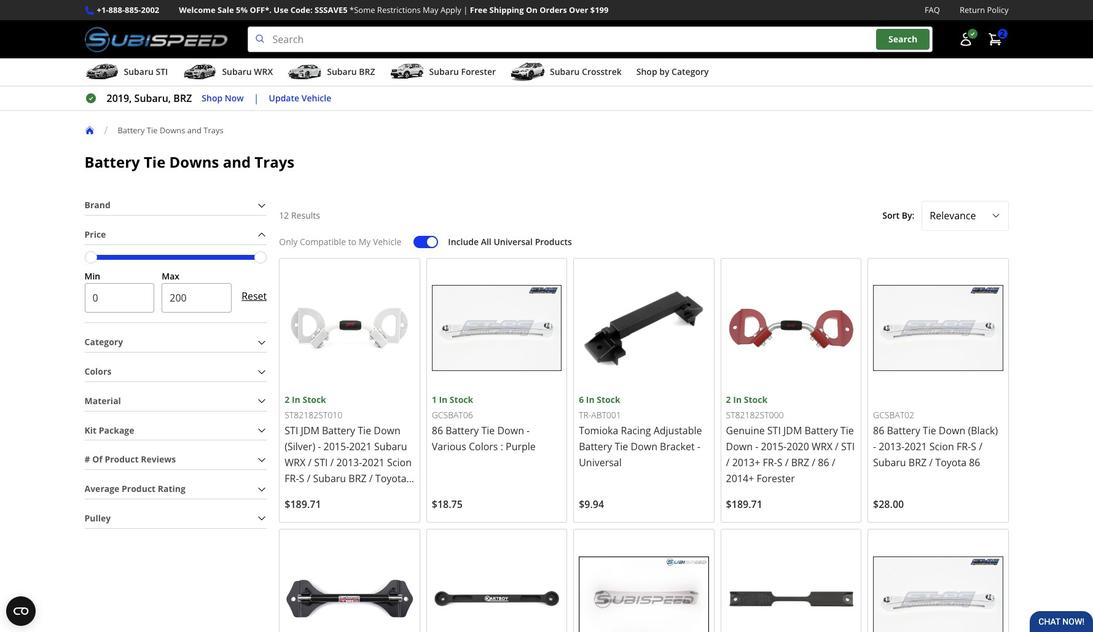 Task type: describe. For each thing, give the bounding box(es) containing it.
results
[[291, 210, 320, 221]]

subaru inside 86 battery tie down (black) - 2013-2021 scion fr-s / subaru brz / toyota 86
[[874, 456, 907, 470]]

update
[[269, 92, 299, 104]]

policy
[[988, 4, 1009, 15]]

2019, subaru, brz
[[107, 92, 192, 105]]

subaru brz
[[327, 66, 375, 78]]

forester inside 2 in stock st82182st000 genuine sti jdm battery tie down - 2015-2020 wrx / sti / 2013+ fr-s / brz / 86 / 2014+ forester
[[757, 472, 795, 486]]

in for abt001
[[586, 394, 595, 406]]

subaru sti button
[[85, 61, 168, 86]]

brz inside 2 in stock st82182st010 sti jdm battery tie down (silver) - 2015-2021 subaru wrx / sti / 2013-2021 scion fr-s / subaru brz / toyota 86 / 2014-2018 subaru forester
[[349, 472, 367, 486]]

adjustable
[[654, 424, 702, 438]]

scion inside 86 battery tie down (black) - 2013-2021 scion fr-s / subaru brz / toyota 86
[[930, 440, 955, 454]]

battery inside 2 in stock st82182st000 genuine sti jdm battery tie down - 2015-2020 wrx / sti / 2013+ fr-s / brz / 86 / 2014+ forester
[[805, 424, 838, 438]]

in for sti
[[292, 394, 301, 406]]

shop now link
[[202, 91, 244, 105]]

(silver)
[[285, 440, 315, 454]]

jdm inside 2 in stock st82182st010 sti jdm battery tie down (silver) - 2015-2021 subaru wrx / sti / 2013-2021 scion fr-s / subaru brz / toyota 86 / 2014-2018 subaru forester
[[301, 424, 320, 438]]

return
[[960, 4, 986, 15]]

by:
[[902, 210, 915, 221]]

6 in stock tr-abt001 tomioka racing adjustable battery tie down bracket - universal
[[579, 394, 702, 470]]

sale
[[218, 4, 234, 15]]

in for genuine
[[734, 394, 742, 406]]

885-
[[125, 4, 141, 15]]

colors inside 1 in stock gcsbat06 86 battery tie down - various colors : purple
[[469, 440, 498, 454]]

kit
[[85, 425, 97, 436]]

maximum slider
[[255, 251, 267, 264]]

# of product reviews
[[85, 454, 176, 466]]

orders
[[540, 4, 567, 15]]

max
[[162, 270, 180, 282]]

subaru right 2018
[[356, 488, 388, 502]]

2019,
[[107, 92, 132, 105]]

brz inside subaru brz dropdown button
[[359, 66, 375, 78]]

over
[[569, 4, 589, 15]]

products
[[535, 236, 572, 248]]

2 button
[[982, 27, 1009, 52]]

battery inside 1 in stock gcsbat06 86 battery tie down - various colors : purple
[[446, 424, 479, 438]]

purple
[[506, 440, 536, 454]]

2013+
[[733, 456, 761, 470]]

a subaru sti thumbnail image image
[[85, 63, 119, 81]]

scion inside 2 in stock st82182st010 sti jdm battery tie down (silver) - 2015-2021 subaru wrx / sti / 2013-2021 scion fr-s / subaru brz / toyota 86 / 2014-2018 subaru forester
[[387, 456, 412, 470]]

86 battery tie down (black) - 2013-2021 scion fr-s / subaru brz / toyota 86 image
[[874, 263, 1004, 393]]

5%
[[236, 4, 248, 15]]

2014+
[[726, 472, 755, 486]]

tie inside 2 in stock st82182st000 genuine sti jdm battery tie down - 2015-2020 wrx / sti / 2013+ fr-s / brz / 86 / 2014+ forester
[[841, 424, 854, 438]]

brz inside 86 battery tie down (black) - 2013-2021 scion fr-s / subaru brz / toyota 86
[[909, 456, 927, 470]]

s inside 2 in stock st82182st000 genuine sti jdm battery tie down - 2015-2020 wrx / sti / 2013+ fr-s / brz / 86 / 2014+ forester
[[778, 456, 783, 470]]

1 horizontal spatial and
[[223, 152, 251, 172]]

subispeed logo image
[[85, 27, 228, 52]]

battery inside the 6 in stock tr-abt001 tomioka racing adjustable battery tie down bracket - universal
[[579, 440, 613, 454]]

1 in stock gcsbat06 86 battery tie down - various colors : purple
[[432, 394, 536, 454]]

stock for genuine
[[744, 394, 768, 406]]

wrx inside dropdown button
[[254, 66, 273, 78]]

brand
[[85, 199, 111, 211]]

kartboy battery tie down - 2015-2020 wrx / sti / 2013+ fr-s / brz / 86 image
[[432, 535, 562, 633]]

forester inside 2 in stock st82182st010 sti jdm battery tie down (silver) - 2015-2021 subaru wrx / sti / 2013-2021 scion fr-s / subaru brz / toyota 86 / 2014-2018 subaru forester
[[285, 504, 323, 518]]

1 vertical spatial trays
[[255, 152, 295, 172]]

2 in stock st82182st010 sti jdm battery tie down (silver) - 2015-2021 subaru wrx / sti / 2013-2021 scion fr-s / subaru brz / toyota 86 / 2014-2018 subaru forester
[[285, 394, 412, 518]]

2013- inside 2 in stock st82182st010 sti jdm battery tie down (silver) - 2015-2021 subaru wrx / sti / 2013-2021 scion fr-s / subaru brz / toyota 86 / 2014-2018 subaru forester
[[337, 456, 362, 470]]

battery down 2019,
[[118, 125, 145, 136]]

toyota inside 2 in stock st82182st010 sti jdm battery tie down (silver) - 2015-2021 subaru wrx / sti / 2013-2021 scion fr-s / subaru brz / toyota 86 / 2014-2018 subaru forester
[[376, 472, 407, 486]]

of
[[92, 454, 103, 466]]

shop by category button
[[637, 61, 709, 86]]

min
[[85, 270, 100, 282]]

open widget image
[[6, 597, 36, 626]]

tie inside 1 in stock gcsbat06 86 battery tie down - various colors : purple
[[482, 424, 495, 438]]

st82182st010
[[285, 410, 343, 421]]

888-
[[109, 4, 125, 15]]

a subaru brz thumbnail image image
[[288, 63, 322, 81]]

genuine sti jdm battery tie down - 2015-2020 wrx / sti / 2013+ fr-s / brz / 86 / 2014+ forester image
[[726, 263, 856, 393]]

kit package
[[85, 425, 134, 436]]

crosstrek
[[582, 66, 622, 78]]

product inside 'dropdown button'
[[122, 483, 156, 495]]

a subaru crosstrek thumbnail image image
[[511, 63, 545, 81]]

faq
[[925, 4, 941, 15]]

tomioka racing adjustable battery tie down bracket - universal image
[[579, 263, 709, 393]]

0 horizontal spatial universal
[[494, 236, 533, 248]]

category button
[[85, 333, 267, 352]]

shop for shop now
[[202, 92, 223, 104]]

sti right 2020
[[842, 440, 855, 454]]

down inside 2 in stock st82182st010 sti jdm battery tie down (silver) - 2015-2021 subaru wrx / sti / 2013-2021 scion fr-s / subaru brz / toyota 86 / 2014-2018 subaru forester
[[374, 424, 401, 438]]

subaru,
[[134, 92, 171, 105]]

86 inside 2 in stock st82182st010 sti jdm battery tie down (silver) - 2015-2021 subaru wrx / sti / 2013-2021 scion fr-s / subaru brz / toyota 86 / 2014-2018 subaru forester
[[285, 488, 296, 502]]

restrictions
[[377, 4, 421, 15]]

search button
[[877, 29, 930, 50]]

vehicle inside button
[[302, 92, 332, 104]]

subaru up the 2019, subaru, brz
[[124, 66, 154, 78]]

subispeed aluminum battery tie down (silver) - 2015-2021 subaru wrx / sti / 2013-2020 brz image
[[579, 535, 709, 633]]

abt001
[[592, 410, 621, 421]]

subaru brz button
[[288, 61, 375, 86]]

12 results
[[279, 210, 320, 221]]

toyota inside 86 battery tie down (black) - 2013-2021 scion fr-s / subaru brz / toyota 86
[[936, 456, 967, 470]]

2002
[[141, 4, 159, 15]]

0 vertical spatial downs
[[160, 125, 185, 136]]

$199
[[591, 4, 609, 15]]

brz inside 2 in stock st82182st000 genuine sti jdm battery tie down - 2015-2020 wrx / sti / 2013+ fr-s / brz / 86 / 2014+ forester
[[792, 456, 810, 470]]

tie inside the 6 in stock tr-abt001 tomioka racing adjustable battery tie down bracket - universal
[[615, 440, 629, 454]]

battery tie downs and trays link
[[118, 125, 233, 136]]

sort by:
[[883, 210, 915, 221]]

category
[[85, 337, 123, 348]]

*some restrictions may apply | free shipping on orders over $199
[[350, 4, 609, 15]]

home image
[[85, 125, 94, 135]]

wrx inside 2 in stock st82182st010 sti jdm battery tie down (silver) - 2015-2021 subaru wrx / sti / 2013-2021 scion fr-s / subaru brz / toyota 86 / 2014-2018 subaru forester
[[285, 456, 306, 470]]

material
[[85, 395, 121, 407]]

jdm inside 2 in stock st82182st000 genuine sti jdm battery tie down - 2015-2020 wrx / sti / 2013+ fr-s / brz / 86 / 2014+ forester
[[784, 424, 803, 438]]

$189.71 for sti jdm battery tie down (silver) - 2015-2021 subaru wrx / sti / 2013-2021 scion fr-s / subaru brz / toyota 86 / 2014-2018 subaru forester
[[285, 498, 321, 511]]

colors inside dropdown button
[[85, 366, 111, 378]]

return policy
[[960, 4, 1009, 15]]

tomioka
[[579, 424, 619, 438]]

0 horizontal spatial and
[[187, 125, 202, 136]]

racing
[[621, 424, 651, 438]]

$18.75
[[432, 498, 463, 511]]

category
[[672, 66, 709, 78]]

*some
[[350, 4, 375, 15]]

#
[[85, 454, 90, 466]]

various
[[432, 440, 467, 454]]

shop now
[[202, 92, 244, 104]]

sti up the (silver)
[[285, 424, 298, 438]]

shop by category
[[637, 66, 709, 78]]

Min text field
[[85, 284, 155, 313]]

subaru wrx button
[[183, 61, 273, 86]]

2018
[[330, 488, 353, 502]]

pulley
[[85, 513, 111, 524]]

2 in stock st82182st000 genuine sti jdm battery tie down - 2015-2020 wrx / sti / 2013+ fr-s / brz / 86 / 2014+ forester
[[726, 394, 855, 486]]

0 vertical spatial trays
[[204, 125, 224, 136]]

include all universal products
[[448, 236, 572, 248]]

return policy link
[[960, 4, 1009, 17]]

genuine
[[726, 424, 765, 438]]



Task type: vqa. For each thing, say whether or not it's contained in the screenshot.


Task type: locate. For each thing, give the bounding box(es) containing it.
0 vertical spatial |
[[464, 4, 468, 15]]

2
[[1001, 28, 1005, 40], [285, 394, 290, 406], [726, 394, 731, 406]]

downs down subaru, at the top left of page
[[160, 125, 185, 136]]

1 in from the left
[[292, 394, 301, 406]]

1 vertical spatial scion
[[387, 456, 412, 470]]

reviews
[[141, 454, 176, 466]]

2 jdm from the left
[[784, 424, 803, 438]]

stock
[[303, 394, 326, 406], [450, 394, 474, 406], [597, 394, 621, 406], [744, 394, 768, 406]]

subaru wrx
[[222, 66, 273, 78]]

battery tie downs and trays down battery tie downs and trays 'link'
[[85, 152, 295, 172]]

2 vertical spatial s
[[299, 472, 305, 486]]

1 horizontal spatial wrx
[[285, 456, 306, 470]]

colors button
[[85, 363, 267, 382]]

1 vertical spatial vehicle
[[373, 236, 402, 248]]

package
[[99, 425, 134, 436]]

battery inside 86 battery tie down (black) - 2013-2021 scion fr-s / subaru brz / toyota 86
[[887, 424, 921, 438]]

2 inside 2 in stock st82182st010 sti jdm battery tie down (silver) - 2015-2021 subaru wrx / sti / 2013-2021 scion fr-s / subaru brz / toyota 86 / 2014-2018 subaru forester
[[285, 394, 290, 406]]

in for 86
[[439, 394, 448, 406]]

down inside 86 battery tie down (black) - 2013-2021 scion fr-s / subaru brz / toyota 86
[[939, 424, 966, 438]]

2 $189.71 from the left
[[726, 498, 763, 511]]

0 horizontal spatial 2015-
[[324, 440, 349, 454]]

2015- for 2013-
[[324, 440, 349, 454]]

fr- inside 86 battery tie down (black) - 2013-2021 scion fr-s / subaru brz / toyota 86
[[957, 440, 972, 454]]

battery tie downs and trays down subaru, at the top left of page
[[118, 125, 224, 136]]

down
[[374, 424, 401, 438], [498, 424, 524, 438], [939, 424, 966, 438], [631, 440, 658, 454], [726, 440, 753, 454]]

1 vertical spatial forester
[[757, 472, 795, 486]]

2 2015- from the left
[[761, 440, 787, 454]]

2 for sti jdm battery tie down (silver) - 2015-2021 subaru wrx / sti / 2013-2021 scion fr-s / subaru brz / toyota 86 / 2014-2018 subaru forester
[[285, 394, 290, 406]]

s down the (silver)
[[299, 472, 305, 486]]

1 vertical spatial toyota
[[376, 472, 407, 486]]

1 vertical spatial shop
[[202, 92, 223, 104]]

| right now
[[254, 92, 259, 105]]

colors
[[85, 366, 111, 378], [469, 440, 498, 454]]

subaru right a subaru brz thumbnail image
[[327, 66, 357, 78]]

stock for sti
[[303, 394, 326, 406]]

stock for abt001
[[597, 394, 621, 406]]

colors up "material"
[[85, 366, 111, 378]]

0 vertical spatial s
[[971, 440, 977, 454]]

stock inside the 6 in stock tr-abt001 tomioka racing adjustable battery tie down bracket - universal
[[597, 394, 621, 406]]

shipping
[[490, 4, 524, 15]]

sti down the (silver)
[[314, 456, 328, 470]]

2 up "st82182st000"
[[726, 394, 731, 406]]

1 vertical spatial fr-
[[763, 456, 778, 470]]

battery inside 2 in stock st82182st010 sti jdm battery tie down (silver) - 2015-2021 subaru wrx / sti / 2013-2021 scion fr-s / subaru brz / toyota 86 / 2014-2018 subaru forester
[[322, 424, 355, 438]]

battery down st82182st010
[[322, 424, 355, 438]]

battery up 2020
[[805, 424, 838, 438]]

- down gcsbat02
[[874, 440, 877, 454]]

2014-
[[305, 488, 330, 502]]

2015- for fr-
[[761, 440, 787, 454]]

brz down 2020
[[792, 456, 810, 470]]

0 horizontal spatial scion
[[387, 456, 412, 470]]

downs
[[160, 125, 185, 136], [169, 152, 219, 172]]

apply
[[441, 4, 462, 15]]

2015- inside 2 in stock st82182st010 sti jdm battery tie down (silver) - 2015-2021 subaru wrx / sti / 2013-2021 scion fr-s / subaru brz / toyota 86 / 2014-2018 subaru forester
[[324, 440, 349, 454]]

fr- inside 2 in stock st82182st000 genuine sti jdm battery tie down - 2015-2020 wrx / sti / 2013+ fr-s / brz / 86 / 2014+ forester
[[763, 456, 778, 470]]

0 vertical spatial scion
[[930, 440, 955, 454]]

0 horizontal spatial $189.71
[[285, 498, 321, 511]]

fr- down (black)
[[957, 440, 972, 454]]

0 horizontal spatial 2013-
[[337, 456, 362, 470]]

- inside 86 battery tie down (black) - 2013-2021 scion fr-s / subaru brz / toyota 86
[[874, 440, 877, 454]]

2 inside button
[[1001, 28, 1005, 40]]

4 stock from the left
[[744, 394, 768, 406]]

1 vertical spatial battery tie downs and trays
[[85, 152, 295, 172]]

+1-
[[97, 4, 109, 15]]

wrx inside 2 in stock st82182st000 genuine sti jdm battery tie down - 2015-2020 wrx / sti / 2013+ fr-s / brz / 86 / 2014+ forester
[[812, 440, 833, 454]]

trays down shop now "link"
[[204, 125, 224, 136]]

by
[[660, 66, 670, 78]]

universal down tomioka
[[579, 456, 622, 470]]

- right the (silver)
[[318, 440, 321, 454]]

wrx down the (silver)
[[285, 456, 306, 470]]

2 horizontal spatial forester
[[757, 472, 795, 486]]

2015-
[[324, 440, 349, 454], [761, 440, 787, 454]]

$189.71 left 2018
[[285, 498, 321, 511]]

1 jdm from the left
[[301, 424, 320, 438]]

1 vertical spatial 2013-
[[337, 456, 362, 470]]

tie
[[147, 125, 158, 136], [144, 152, 166, 172], [358, 424, 371, 438], [482, 424, 495, 438], [841, 424, 854, 438], [923, 424, 937, 438], [615, 440, 629, 454]]

1 horizontal spatial vehicle
[[373, 236, 402, 248]]

:
[[501, 440, 503, 454]]

down inside the 6 in stock tr-abt001 tomioka racing adjustable battery tie down bracket - universal
[[631, 440, 658, 454]]

price button
[[85, 226, 267, 244]]

2 horizontal spatial fr-
[[957, 440, 972, 454]]

battery down tomioka
[[579, 440, 613, 454]]

average product rating
[[85, 483, 186, 495]]

vehicle down a subaru brz thumbnail image
[[302, 92, 332, 104]]

vehicle
[[302, 92, 332, 104], [373, 236, 402, 248]]

0 vertical spatial and
[[187, 125, 202, 136]]

brz down gcsbat02
[[909, 456, 927, 470]]

universal inside the 6 in stock tr-abt001 tomioka racing adjustable battery tie down bracket - universal
[[579, 456, 622, 470]]

reset
[[242, 290, 267, 303]]

trays up 12 on the top of page
[[255, 152, 295, 172]]

update vehicle button
[[269, 91, 332, 105]]

0 horizontal spatial wrx
[[254, 66, 273, 78]]

1 vertical spatial downs
[[169, 152, 219, 172]]

vehicle right my
[[373, 236, 402, 248]]

0 vertical spatial battery tie downs and trays
[[118, 125, 224, 136]]

0 horizontal spatial fr-
[[285, 472, 299, 486]]

subaru forester
[[429, 66, 496, 78]]

1 horizontal spatial jdm
[[784, 424, 803, 438]]

1 horizontal spatial trays
[[255, 152, 295, 172]]

0 horizontal spatial forester
[[285, 504, 323, 518]]

$9.94
[[579, 498, 604, 511]]

a subaru wrx thumbnail image image
[[183, 63, 217, 81]]

1 horizontal spatial scion
[[930, 440, 955, 454]]

0 vertical spatial toyota
[[936, 456, 967, 470]]

only compatible to my vehicle
[[279, 236, 402, 248]]

rating
[[158, 483, 186, 495]]

colors left :
[[469, 440, 498, 454]]

stock inside 2 in stock st82182st010 sti jdm battery tie down (silver) - 2015-2021 subaru wrx / sti / 2013-2021 scion fr-s / subaru brz / toyota 86 / 2014-2018 subaru forester
[[303, 394, 326, 406]]

in inside 2 in stock st82182st000 genuine sti jdm battery tie down - 2015-2020 wrx / sti / 2013+ fr-s / brz / 86 / 2014+ forester
[[734, 394, 742, 406]]

Max text field
[[162, 284, 232, 313]]

0 horizontal spatial s
[[299, 472, 305, 486]]

0 horizontal spatial vehicle
[[302, 92, 332, 104]]

2 in from the left
[[439, 394, 448, 406]]

forester down 2014-
[[285, 504, 323, 518]]

2 for genuine sti jdm battery tie down - 2015-2020 wrx / sti / 2013+ fr-s / brz / 86 / 2014+ forester
[[726, 394, 731, 406]]

battery tie downs and trays
[[118, 125, 224, 136], [85, 152, 295, 172]]

1 horizontal spatial fr-
[[763, 456, 778, 470]]

(black)
[[969, 424, 999, 438]]

in right 6
[[586, 394, 595, 406]]

in right 1
[[439, 394, 448, 406]]

/
[[104, 124, 108, 137], [836, 440, 839, 454], [979, 440, 983, 454], [308, 456, 312, 470], [331, 456, 334, 470], [726, 456, 730, 470], [786, 456, 789, 470], [812, 456, 816, 470], [832, 456, 836, 470], [930, 456, 933, 470], [307, 472, 311, 486], [369, 472, 373, 486], [299, 488, 302, 502]]

86 battery tie down - various colors : silver image
[[874, 535, 1004, 633]]

1 vertical spatial colors
[[469, 440, 498, 454]]

1
[[432, 394, 437, 406]]

battery
[[118, 125, 145, 136], [85, 152, 140, 172], [322, 424, 355, 438], [446, 424, 479, 438], [805, 424, 838, 438], [887, 424, 921, 438], [579, 440, 613, 454]]

1 vertical spatial s
[[778, 456, 783, 470]]

1 horizontal spatial colors
[[469, 440, 498, 454]]

subaru right a subaru forester thumbnail image
[[429, 66, 459, 78]]

0 vertical spatial product
[[105, 454, 139, 466]]

1 stock from the left
[[303, 394, 326, 406]]

subaru up $28.00 at the right bottom
[[874, 456, 907, 470]]

shop inside 'dropdown button'
[[637, 66, 658, 78]]

subaru
[[124, 66, 154, 78], [222, 66, 252, 78], [327, 66, 357, 78], [429, 66, 459, 78], [550, 66, 580, 78], [374, 440, 407, 454], [874, 456, 907, 470], [313, 472, 346, 486], [356, 488, 388, 502]]

- inside 2 in stock st82182st010 sti jdm battery tie down (silver) - 2015-2021 subaru wrx / sti / 2013-2021 scion fr-s / subaru brz / toyota 86 / 2014-2018 subaru forester
[[318, 440, 321, 454]]

2 horizontal spatial 2
[[1001, 28, 1005, 40]]

3 stock from the left
[[597, 394, 621, 406]]

2 horizontal spatial wrx
[[812, 440, 833, 454]]

0 vertical spatial wrx
[[254, 66, 273, 78]]

code:
[[291, 4, 313, 15]]

sti up subaru, at the top left of page
[[156, 66, 168, 78]]

1 vertical spatial universal
[[579, 456, 622, 470]]

material button
[[85, 392, 267, 411]]

bracket
[[660, 440, 695, 454]]

2015- down the genuine at the bottom of page
[[761, 440, 787, 454]]

trd carbon fiber jdm battery tie down - 2015-2020 wrx / sti / 2013+ fr-s / brz / 86 image
[[285, 535, 415, 633]]

battery down home icon
[[85, 152, 140, 172]]

0 horizontal spatial |
[[254, 92, 259, 105]]

4 in from the left
[[734, 394, 742, 406]]

|
[[464, 4, 468, 15], [254, 92, 259, 105]]

tr-
[[579, 410, 592, 421]]

fr- down the (silver)
[[285, 472, 299, 486]]

3 in from the left
[[586, 394, 595, 406]]

6
[[579, 394, 584, 406]]

universal right all
[[494, 236, 533, 248]]

in inside 2 in stock st82182st010 sti jdm battery tie down (silver) - 2015-2021 subaru wrx / sti / 2013-2021 scion fr-s / subaru brz / toyota 86 / 2014-2018 subaru forester
[[292, 394, 301, 406]]

- inside 2 in stock st82182st000 genuine sti jdm battery tie down - 2015-2020 wrx / sti / 2013+ fr-s / brz / 86 / 2014+ forester
[[756, 440, 759, 454]]

subaru up 2018
[[313, 472, 346, 486]]

1 horizontal spatial forester
[[461, 66, 496, 78]]

2 up st82182st010
[[285, 394, 290, 406]]

0 horizontal spatial jdm
[[301, 424, 320, 438]]

- inside the 6 in stock tr-abt001 tomioka racing adjustable battery tie down bracket - universal
[[698, 440, 701, 454]]

0 vertical spatial vehicle
[[302, 92, 332, 104]]

subaru forester button
[[390, 61, 496, 86]]

2021
[[349, 440, 372, 454], [905, 440, 928, 454], [362, 456, 385, 470]]

2 down policy
[[1001, 28, 1005, 40]]

brz right subaru, at the top left of page
[[174, 92, 192, 105]]

wrx
[[254, 66, 273, 78], [812, 440, 833, 454], [285, 456, 306, 470]]

in inside 1 in stock gcsbat06 86 battery tie down - various colors : purple
[[439, 394, 448, 406]]

- up purple
[[527, 424, 530, 438]]

1 horizontal spatial 2015-
[[761, 440, 787, 454]]

product right of
[[105, 454, 139, 466]]

0 vertical spatial shop
[[637, 66, 658, 78]]

2 stock from the left
[[450, 394, 474, 406]]

forester left a subaru crosstrek thumbnail image on the top
[[461, 66, 496, 78]]

subaru left the various
[[374, 440, 407, 454]]

in up "st82182st000"
[[734, 394, 742, 406]]

1 $189.71 from the left
[[285, 498, 321, 511]]

stock inside 1 in stock gcsbat06 86 battery tie down - various colors : purple
[[450, 394, 474, 406]]

1 2015- from the left
[[324, 440, 349, 454]]

product down # of product reviews
[[122, 483, 156, 495]]

1 horizontal spatial toyota
[[936, 456, 967, 470]]

welcome sale 5% off*. use code: sssave5
[[179, 4, 348, 15]]

stock inside 2 in stock st82182st000 genuine sti jdm battery tie down - 2015-2020 wrx / sti / 2013+ fr-s / brz / 86 / 2014+ forester
[[744, 394, 768, 406]]

fr- right 2013+
[[763, 456, 778, 470]]

in inside the 6 in stock tr-abt001 tomioka racing adjustable battery tie down bracket - universal
[[586, 394, 595, 406]]

aluminati billet battery tie down - 2015-2020 wrx / sti / 2013+ fr-s / brz / 86 / 2014+ forester / 2013+ crosstrek image
[[726, 535, 856, 633]]

86 inside 1 in stock gcsbat06 86 battery tie down - various colors : purple
[[432, 424, 443, 438]]

stock up st82182st010
[[303, 394, 326, 406]]

button image
[[959, 32, 974, 47]]

kit package button
[[85, 422, 267, 440]]

2 vertical spatial forester
[[285, 504, 323, 518]]

wrx right 2020
[[812, 440, 833, 454]]

- inside 1 in stock gcsbat06 86 battery tie down - various colors : purple
[[527, 424, 530, 438]]

2 horizontal spatial s
[[971, 440, 977, 454]]

only
[[279, 236, 298, 248]]

2015- inside 2 in stock st82182st000 genuine sti jdm battery tie down - 2015-2020 wrx / sti / 2013+ fr-s / brz / 86 / 2014+ forester
[[761, 440, 787, 454]]

1 horizontal spatial |
[[464, 4, 468, 15]]

all
[[481, 236, 492, 248]]

2013- down gcsbat02
[[879, 440, 905, 454]]

subaru sti
[[124, 66, 168, 78]]

include
[[448, 236, 479, 248]]

shop left now
[[202, 92, 223, 104]]

1 horizontal spatial 2013-
[[879, 440, 905, 454]]

and
[[187, 125, 202, 136], [223, 152, 251, 172]]

s inside 86 battery tie down (black) - 2013-2021 scion fr-s / subaru brz / toyota 86
[[971, 440, 977, 454]]

sti down "st82182st000"
[[768, 424, 781, 438]]

12
[[279, 210, 289, 221]]

wrx up update
[[254, 66, 273, 78]]

product
[[105, 454, 139, 466], [122, 483, 156, 495]]

battery down gcsbat02
[[887, 424, 921, 438]]

minimum slider
[[85, 251, 97, 264]]

0 vertical spatial universal
[[494, 236, 533, 248]]

search input field
[[248, 27, 933, 52]]

brand button
[[85, 196, 267, 215]]

battery down gcsbat06
[[446, 424, 479, 438]]

subaru up now
[[222, 66, 252, 78]]

forester down 2013+
[[757, 472, 795, 486]]

s inside 2 in stock st82182st010 sti jdm battery tie down (silver) - 2015-2021 subaru wrx / sti / 2013-2021 scion fr-s / subaru brz / toyota 86 / 2014-2018 subaru forester
[[299, 472, 305, 486]]

0 vertical spatial colors
[[85, 366, 111, 378]]

2021 inside 86 battery tie down (black) - 2013-2021 scion fr-s / subaru brz / toyota 86
[[905, 440, 928, 454]]

forester inside dropdown button
[[461, 66, 496, 78]]

welcome
[[179, 4, 216, 15]]

average
[[85, 483, 120, 495]]

2013- up 2018
[[337, 456, 362, 470]]

in up st82182st010
[[292, 394, 301, 406]]

tie inside 86 battery tie down (black) - 2013-2021 scion fr-s / subaru brz / toyota 86
[[923, 424, 937, 438]]

0 horizontal spatial toyota
[[376, 472, 407, 486]]

now
[[225, 92, 244, 104]]

down inside 2 in stock st82182st000 genuine sti jdm battery tie down - 2015-2020 wrx / sti / 2013+ fr-s / brz / 86 / 2014+ forester
[[726, 440, 753, 454]]

brz up 2018
[[349, 472, 367, 486]]

s down (black)
[[971, 440, 977, 454]]

sti inside subaru sti dropdown button
[[156, 66, 168, 78]]

sssave5
[[315, 4, 348, 15]]

$189.71 for genuine sti jdm battery tie down - 2015-2020 wrx / sti / 2013+ fr-s / brz / 86 / 2014+ forester
[[726, 498, 763, 511]]

jdm up 2020
[[784, 424, 803, 438]]

1 horizontal spatial s
[[778, 456, 783, 470]]

0 vertical spatial forester
[[461, 66, 496, 78]]

$189.71 down 2014+
[[726, 498, 763, 511]]

1 horizontal spatial $189.71
[[726, 498, 763, 511]]

86 inside 2 in stock st82182st000 genuine sti jdm battery tie down - 2015-2020 wrx / sti / 2013+ fr-s / brz / 86 / 2014+ forester
[[818, 456, 830, 470]]

faq link
[[925, 4, 941, 17]]

| left free
[[464, 4, 468, 15]]

1 horizontal spatial 2
[[726, 394, 731, 406]]

in
[[292, 394, 301, 406], [439, 394, 448, 406], [586, 394, 595, 406], [734, 394, 742, 406]]

subaru left crosstrek
[[550, 66, 580, 78]]

0 vertical spatial 2013-
[[879, 440, 905, 454]]

stock up gcsbat06
[[450, 394, 474, 406]]

1 vertical spatial wrx
[[812, 440, 833, 454]]

2 vertical spatial fr-
[[285, 472, 299, 486]]

sti jdm battery tie down (silver) - 2015-2021 subaru wrx / sti / 2013-2021 scion fr-s / subaru brz / toyota 86 / 2014-2018 subaru forester image
[[285, 263, 415, 393]]

free
[[470, 4, 488, 15]]

+1-888-885-2002 link
[[97, 4, 159, 17]]

select... image
[[991, 211, 1001, 221]]

shop inside "link"
[[202, 92, 223, 104]]

to
[[348, 236, 357, 248]]

sti
[[156, 66, 168, 78], [285, 424, 298, 438], [768, 424, 781, 438], [842, 440, 855, 454], [314, 456, 328, 470]]

stock for 86
[[450, 394, 474, 406]]

1 vertical spatial and
[[223, 152, 251, 172]]

0 horizontal spatial trays
[[204, 125, 224, 136]]

downs down battery tie downs and trays 'link'
[[169, 152, 219, 172]]

1 vertical spatial product
[[122, 483, 156, 495]]

shop left 'by'
[[637, 66, 658, 78]]

86
[[432, 424, 443, 438], [874, 424, 885, 438], [818, 456, 830, 470], [970, 456, 981, 470], [285, 488, 296, 502]]

86 battery tie down -  various colors : purple image
[[432, 263, 562, 393]]

0 horizontal spatial colors
[[85, 366, 111, 378]]

- up 2013+
[[756, 440, 759, 454]]

shop for shop by category
[[637, 66, 658, 78]]

tie inside 2 in stock st82182st010 sti jdm battery tie down (silver) - 2015-2021 subaru wrx / sti / 2013-2021 scion fr-s / subaru brz / toyota 86 / 2014-2018 subaru forester
[[358, 424, 371, 438]]

2 vertical spatial wrx
[[285, 456, 306, 470]]

gcsbat02
[[874, 410, 915, 421]]

# of product reviews button
[[85, 451, 267, 470]]

product inside "dropdown button"
[[105, 454, 139, 466]]

2 inside 2 in stock st82182st000 genuine sti jdm battery tie down - 2015-2020 wrx / sti / 2013+ fr-s / brz / 86 / 2014+ forester
[[726, 394, 731, 406]]

1 horizontal spatial shop
[[637, 66, 658, 78]]

1 horizontal spatial universal
[[579, 456, 622, 470]]

0 vertical spatial fr-
[[957, 440, 972, 454]]

s right 2013+
[[778, 456, 783, 470]]

update vehicle
[[269, 92, 332, 104]]

stock up abt001 in the right of the page
[[597, 394, 621, 406]]

- right bracket
[[698, 440, 701, 454]]

stock up "st82182st000"
[[744, 394, 768, 406]]

sort
[[883, 210, 900, 221]]

Select... button
[[922, 201, 1009, 231]]

scion
[[930, 440, 955, 454], [387, 456, 412, 470]]

2013- inside 86 battery tie down (black) - 2013-2021 scion fr-s / subaru brz / toyota 86
[[879, 440, 905, 454]]

2015- right the (silver)
[[324, 440, 349, 454]]

gcsbat06
[[432, 410, 473, 421]]

$189.71
[[285, 498, 321, 511], [726, 498, 763, 511]]

a subaru forester thumbnail image image
[[390, 63, 424, 81]]

fr- inside 2 in stock st82182st010 sti jdm battery tie down (silver) - 2015-2021 subaru wrx / sti / 2013-2021 scion fr-s / subaru brz / toyota 86 / 2014-2018 subaru forester
[[285, 472, 299, 486]]

brz left a subaru forester thumbnail image
[[359, 66, 375, 78]]

1 vertical spatial |
[[254, 92, 259, 105]]

jdm down st82182st010
[[301, 424, 320, 438]]

off*.
[[250, 4, 272, 15]]

down inside 1 in stock gcsbat06 86 battery tie down - various colors : purple
[[498, 424, 524, 438]]

0 horizontal spatial 2
[[285, 394, 290, 406]]

0 horizontal spatial shop
[[202, 92, 223, 104]]



